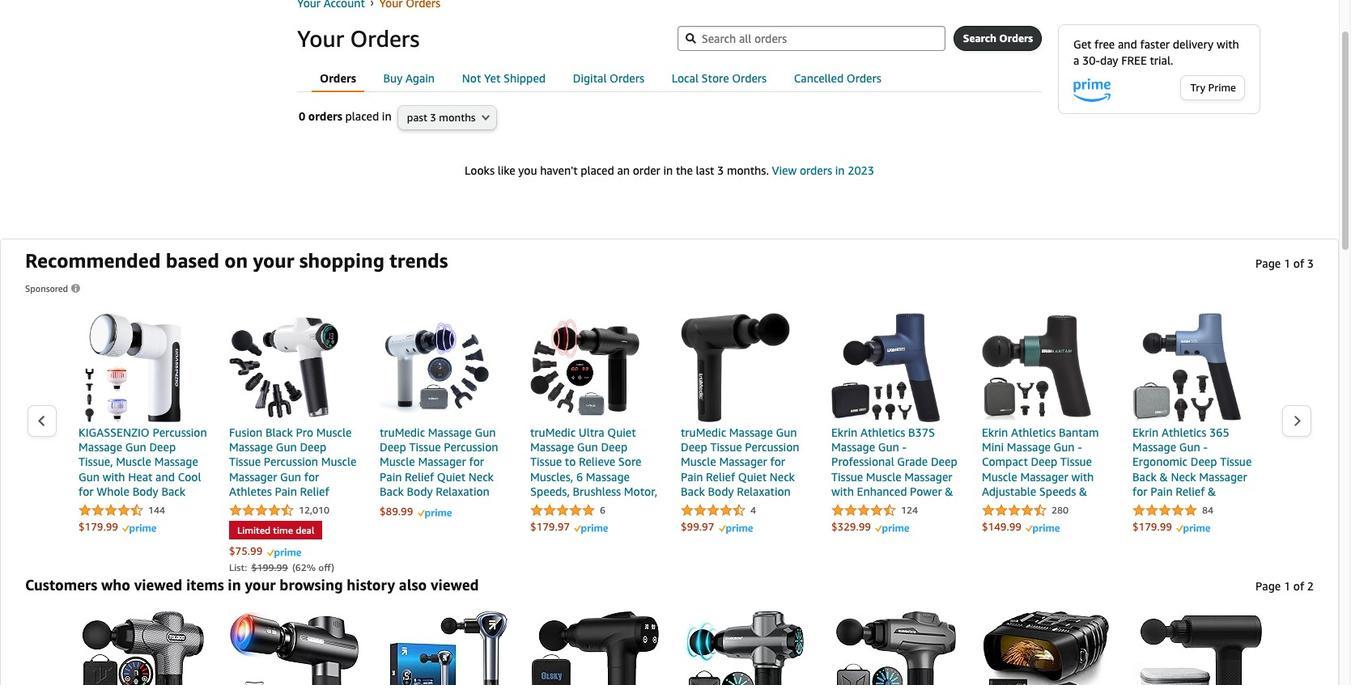 Task type: describe. For each thing, give the bounding box(es) containing it.
gun inside the "ekrin athletics 365 massage gun - ergonomic deep tissue back & neck massager for pain relief & soreness - 4 speeds & attachments - long battery life & noise insulation - daily wellness & recovery"
[[1180, 441, 1201, 454]]

- down 8
[[901, 544, 905, 558]]

4 inside trumedic massage gun deep tissue percussion muscle massager for pain relief quiet neck back body relaxation high power 4 massage speeds, 5 interchangeable massage heads, cordless & rechargeable
[[442, 500, 449, 513]]

haven't
[[540, 164, 578, 177]]

percussive
[[530, 544, 583, 558]]

massager inside kigassenzio percussion massage gun deep tissue, muscle massage gun with heat and cool for whole body back pain relief, powerful electric heated massager gun
[[159, 514, 207, 528]]

ekrin athletics 365 massage gun - ergonomic deep tissue back & neck massager for pain relief & soreness - 4 speeds & attachments - long battery life & noise insulation - daily wellness & recovery image
[[1133, 313, 1242, 423]]

motor,
[[624, 485, 658, 499]]

gun inside ekrin athletics b37s massage gun - professional grade deep tissue muscle massager with enhanced power & variable frequency - ultra quiet, 8 hour battery life and 6 attachments - comprehensive recovery
[[878, 441, 900, 454]]

4 link
[[681, 503, 756, 519]]

back inside kigassenzio percussion massage gun deep tissue, muscle massage gun with heat and cool for whole body back pain relief, powerful electric heated massager gun
[[161, 485, 186, 499]]

massage inside the "ekrin athletics 365 massage gun - ergonomic deep tissue back & neck massager for pain relief & soreness - 4 speeds & attachments - long battery life & noise insulation - daily wellness & recovery"
[[1133, 441, 1177, 454]]

long inside ekrin athletics bantam mini massage gun - compact deep tissue muscle massager with adjustable speeds & attachments - long battery life, lightweight, travel friendly - on-the-go wellness & recovery
[[1059, 500, 1084, 513]]

like
[[498, 164, 516, 177]]

next image
[[1293, 415, 1302, 427]]

bantam
[[1059, 426, 1099, 440]]

percussion inside kigassenzio percussion massage gun deep tissue, muscle massage gun with heat and cool for whole body back pain relief, powerful electric heated massager gun
[[153, 426, 207, 440]]

life,
[[1023, 514, 1045, 528]]

limited time deal
[[237, 525, 314, 537]]

interchangeable inside trumedic ultra quiet massage gun deep tissue to relieve sore muscles, 6 massage speeds, brushless motor, 5 interchangeable massage heads, cordless & rechargeable percussive massage gun pro
[[540, 500, 623, 513]]

deep inside kigassenzio percussion massage gun deep tissue, muscle massage gun with heat and cool for whole body back pain relief, powerful electric heated massager gun
[[149, 441, 176, 454]]

customers who viewed items in your browsing history also viewed
[[25, 577, 479, 594]]

1 for recommended based on your shopping trends
[[1284, 257, 1291, 270]]

cool
[[178, 470, 201, 484]]

massager up athletes
[[229, 470, 277, 484]]

muscle right pro
[[316, 426, 352, 440]]

trumedic ultra quiet massage gun deep tissue to relieve sore muscles, 6 massage speeds, brushless motor, 5 interchangeable massage heads, cordless & rechargeable percussive massage gun pro link
[[530, 313, 660, 573]]

in inside the trumedic massage gun deep tissue percussion muscle massager for pain relief quiet neck back body relaxation high power electric sport handheld massager, ultra portable in black
[[681, 544, 691, 558]]

reach massage gun, upgrade extension handle percussion massage gun deep tissue, muscle back massagers handheld for pain relie image
[[380, 611, 509, 686]]

speeds inside ekrin athletics bantam mini massage gun - compact deep tissue muscle massager with adjustable speeds & attachments - long battery life, lightweight, travel friendly - on-the-go wellness & recovery
[[1040, 485, 1076, 499]]

order
[[633, 164, 661, 177]]

recommended
[[25, 249, 161, 272]]

who
[[101, 577, 130, 594]]

relaxation for electric
[[737, 485, 791, 499]]

dropdown image
[[482, 114, 490, 121]]

list containing kigassenzio percussion massage gun deep tissue, muscle massage gun with heat and cool for whole body back pain relief, powerful electric heated massager gun
[[57, 313, 1282, 576]]

ekrin athletics bantam mini massage gun - compact deep tissue muscle massager with adjustable speeds & attachments - long battery life, lightweight, travel friendly - on-the-go wellness & recovery
[[982, 426, 1099, 572]]

list: $199.99 (62% off)
[[229, 562, 335, 574]]

power for trumedic massage gun deep tissue percussion muscle massager for pain relief quiet neck back body relaxation high power electric sport handheld massager, ultra portable in black
[[708, 500, 740, 513]]

neck inside the "ekrin athletics 365 massage gun - ergonomic deep tissue back & neck massager for pain relief & soreness - 4 speeds & attachments - long battery life & noise insulation - daily wellness & recovery"
[[1171, 470, 1197, 484]]

relaxation for 4
[[436, 485, 490, 499]]

orders for cancelled orders
[[847, 71, 882, 85]]

ekrin athletics 365 massage gun - ergonomic deep tissue back & neck massager for pain relief & soreness - 4 speeds & attachments - long battery life & noise insulation - daily wellness & recovery
[[1133, 426, 1252, 572]]

tissue inside the "ekrin athletics 365 massage gun - ergonomic deep tissue back & neck massager for pain relief & soreness - 4 speeds & attachments - long battery life & noise insulation - daily wellness & recovery"
[[1220, 455, 1252, 469]]

massager down the $75.99
[[229, 559, 277, 572]]

0 vertical spatial therapy
[[229, 500, 271, 513]]

massage up percussive at bottom left
[[530, 514, 574, 528]]

on-
[[1034, 544, 1053, 558]]

looks like you haven't placed an order in the last 3 months. view orders in 2023
[[465, 164, 875, 177]]

with inside ekrin athletics b37s massage gun - professional grade deep tissue muscle massager with enhanced power & variable frequency - ultra quiet, 8 hour battery life and 6 attachments - comprehensive recovery
[[832, 485, 854, 499]]

gun inside trumedic massage gun deep tissue percussion muscle massager for pain relief quiet neck back body relaxation high power 4 massage speeds, 5 interchangeable massage heads, cordless & rechargeable
[[475, 426, 496, 440]]

digital orders
[[573, 71, 645, 85]]

soreness
[[1133, 500, 1179, 513]]

darkiron massage gun deep tissue muscle percussion massager gun, electric back massagers with 15 massage heads suitable for a image
[[681, 611, 811, 686]]

trumedic ultra quiet massage gun deep tissue to relieve sore muscles, 6 massage speeds, brushless motor, 5 interchangeable massage heads, cordless & rechargeable percussive massage gun pro
[[530, 426, 658, 572]]

0 vertical spatial your
[[253, 249, 294, 272]]

gthunder digital night vision goggles binoculars for total darkness—fhd 1080p infrared digital night vision, 32gb memory card image
[[982, 611, 1112, 686]]

84
[[1200, 505, 1214, 517]]

based
[[166, 249, 219, 272]]

high for speeds,
[[380, 500, 404, 513]]

items
[[186, 577, 224, 594]]

orders for search orders
[[1000, 32, 1033, 45]]

sport
[[681, 514, 710, 528]]

6 inside trumedic ultra quiet massage gun deep tissue to relieve sore muscles, 6 massage speeds, brushless motor, 5 interchangeable massage heads, cordless & rechargeable percussive massage gun pro
[[576, 470, 583, 484]]

free
[[1095, 37, 1115, 51]]

history
[[347, 577, 395, 594]]

massage down the trumedic massage gun deep tissue percussion muscle massager for pain relief quiet neck back body relaxation high power 4 massage speeds, 5 interchangeable massage heads, cordless & rechargeable image
[[428, 426, 472, 440]]

for inside the trumedic massage gun deep tissue percussion muscle massager for pain relief quiet neck back body relaxation high power electric sport handheld massager, ultra portable in black
[[770, 455, 785, 469]]

massage up also
[[380, 544, 424, 558]]

frequency
[[876, 500, 929, 513]]

1 vertical spatial 6
[[597, 505, 606, 517]]

prime
[[1209, 81, 1237, 94]]

limited
[[237, 525, 271, 537]]

massager, inside fusion black pro muscle massage gun deep tissue percussion muscle massager gun for athletes pain relief therapy and relaxation, percussion therapy chiropractor spa massager, body massager
[[229, 544, 279, 558]]

tissue inside ekrin athletics b37s massage gun - professional grade deep tissue muscle massager with enhanced power & variable frequency - ultra quiet, 8 hour battery life and 6 attachments - comprehensive recovery
[[832, 470, 863, 484]]

life inside the "ekrin athletics 365 massage gun - ergonomic deep tissue back & neck massager for pain relief & soreness - 4 speeds & attachments - long battery life & noise insulation - daily wellness & recovery"
[[1174, 529, 1193, 543]]

massager inside the "ekrin athletics 365 massage gun - ergonomic deep tissue back & neck massager for pain relief & soreness - 4 speeds & attachments - long battery life & noise insulation - daily wellness & recovery"
[[1200, 470, 1248, 484]]

for inside trumedic massage gun deep tissue percussion muscle massager for pain relief quiet neck back body relaxation high power 4 massage speeds, 5 interchangeable massage heads, cordless & rechargeable
[[469, 455, 484, 469]]

- left daily
[[1187, 544, 1191, 558]]

$89.99 link
[[380, 505, 452, 519]]

pain inside the "ekrin athletics 365 massage gun - ergonomic deep tissue back & neck massager for pain relief & soreness - 4 speeds & attachments - long battery life & noise insulation - daily wellness & recovery"
[[1151, 485, 1173, 499]]

$329.99 link
[[832, 520, 910, 534]]

kigassenzio percussion massage gun deep tissue, muscle massage gun with heat and cool for whole body back pain relief, powerful electric heated massager gun image
[[79, 313, 188, 423]]

amazon prime logo image
[[1074, 79, 1111, 102]]

ekrin athletics b37s massage gun - professional grade deep tissue muscle massager with enhanced power & variable frequency - ultra quiet, 8 hour battery life and 6 attachments - comprehensive recovery
[[832, 426, 960, 572]]

brushless
[[573, 485, 621, 499]]

search image
[[686, 33, 696, 43]]

electric inside kigassenzio percussion massage gun deep tissue, muscle massage gun with heat and cool for whole body back pain relief, powerful electric heated massager gun
[[79, 514, 116, 528]]

in left 2023
[[835, 164, 845, 177]]

olsky massage gun deep tissue, handheld electric muscle massager, high intensity percussion massage device for pain relief wi image
[[530, 611, 660, 686]]

neck for 4
[[469, 470, 494, 484]]

ergonomic
[[1133, 455, 1188, 469]]

wellness inside the "ekrin athletics 365 massage gun - ergonomic deep tissue back & neck massager for pain relief & soreness - 4 speeds & attachments - long battery life & noise insulation - daily wellness & recovery"
[[1133, 559, 1178, 572]]

relief inside the "ekrin athletics 365 massage gun - ergonomic deep tissue back & neck massager for pain relief & soreness - 4 speeds & attachments - long battery life & noise insulation - daily wellness & recovery"
[[1176, 485, 1205, 499]]

& inside trumedic massage gun deep tissue percussion muscle massager for pain relief quiet neck back body relaxation high power 4 massage speeds, 5 interchangeable massage heads, cordless & rechargeable
[[380, 559, 388, 572]]

ekrin athletics b37s massage gun - professional grade deep tissue muscle massager with enhanced power & variable frequency - ultra quiet, 8 hour battery life and 6 attachments - comprehensive recovery image
[[832, 313, 941, 423]]

massager inside trumedic massage gun deep tissue percussion muscle massager for pain relief quiet neck back body relaxation high power 4 massage speeds, 5 interchangeable massage heads, cordless & rechargeable
[[418, 455, 466, 469]]

1 vertical spatial orders
[[800, 164, 833, 177]]

in left the
[[664, 164, 673, 177]]

compact
[[982, 455, 1028, 469]]

sharper image® powerboost® deep tissue percussion massager version 3.0, massage gun w/ 5 attachments, 6 speed settings, whisp image
[[1133, 611, 1262, 686]]

deal
[[296, 525, 314, 537]]

trumedic for trumedic massage gun deep tissue percussion muscle massager for pain relief quiet neck back body relaxation high power electric sport handheld massager, ultra portable in black
[[681, 426, 726, 440]]

with inside kigassenzio percussion massage gun deep tissue, muscle massage gun with heat and cool for whole body back pain relief, powerful electric heated massager gun
[[103, 470, 125, 484]]

quiet for trumedic massage gun deep tissue percussion muscle massager for pain relief quiet neck back body relaxation high power 4 massage speeds, 5 interchangeable massage heads, cordless & rechargeable
[[437, 470, 466, 484]]

- down bantam
[[1078, 441, 1082, 454]]

- left the 84
[[1181, 500, 1186, 513]]

toloco massage gun, upgrade deep tissue back massager with 8 replacement heads, percussion massage guns for athletes for pain image
[[79, 611, 208, 686]]

mini
[[982, 441, 1004, 454]]

the-
[[1053, 544, 1077, 558]]

athletics for compact
[[1011, 426, 1056, 440]]

cancelled orders
[[794, 71, 882, 85]]

speeds inside the "ekrin athletics 365 massage gun - ergonomic deep tissue back & neck massager for pain relief & soreness - 4 speeds & attachments - long battery life & noise insulation - daily wellness & recovery"
[[1198, 500, 1235, 513]]

recovery for the-
[[1042, 559, 1088, 572]]

previous image
[[37, 415, 46, 427]]

muscle inside the trumedic massage gun deep tissue percussion muscle massager for pain relief quiet neck back body relaxation high power electric sport handheld massager, ultra portable in black
[[681, 455, 716, 469]]

1 horizontal spatial 3
[[717, 164, 724, 177]]

in left past
[[382, 109, 392, 123]]

not
[[462, 71, 481, 85]]

massage up tissue, at the bottom left
[[79, 441, 122, 454]]

pro
[[296, 426, 313, 440]]

0 orders placed in
[[299, 109, 392, 123]]

ekrin athletics b37s massage gun - professional grade deep tissue muscle massager with enhanced power & variable frequency - ultra quiet, 8 hour battery life and 6 attachments - comprehensive recovery link
[[832, 313, 961, 573]]

neck for electric
[[770, 470, 795, 484]]

daily
[[1194, 544, 1220, 558]]

2
[[1308, 580, 1314, 594]]

athletes
[[229, 485, 272, 499]]

interchangeable inside trumedic massage gun deep tissue percussion muscle massager for pain relief quiet neck back body relaxation high power 4 massage speeds, 5 interchangeable massage heads, cordless & rechargeable
[[380, 529, 463, 543]]

$99.97 link
[[681, 520, 753, 534]]

rechargeable inside trumedic massage gun deep tissue percussion muscle massager for pain relief quiet neck back body relaxation high power 4 massage speeds, 5 interchangeable massage heads, cordless & rechargeable
[[391, 559, 460, 572]]

fusion black pro muscle massage gun deep tissue percussion muscle massager gun for athletes pain relief therapy and relaxation, percussion therapy chiropractor spa massager, body massager image
[[229, 313, 338, 423]]

orders for your orders
[[350, 25, 420, 52]]

powerful
[[138, 500, 184, 513]]

search all orders element
[[678, 26, 946, 51]]

black inside the trumedic massage gun deep tissue percussion muscle massager for pain relief quiet neck back body relaxation high power electric sport handheld massager, ultra portable in black
[[694, 544, 721, 558]]

life inside ekrin athletics b37s massage gun - professional grade deep tissue muscle massager with enhanced power & variable frequency - ultra quiet, 8 hour battery life and 6 attachments - comprehensive recovery
[[873, 529, 892, 543]]

buy again
[[383, 71, 435, 85]]

pain inside trumedic massage gun deep tissue percussion muscle massager for pain relief quiet neck back body relaxation high power 4 massage speeds, 5 interchangeable massage heads, cordless & rechargeable
[[380, 470, 402, 484]]

1 viewed from the left
[[134, 577, 182, 594]]

trumedic ultra quiet massage gun deep tissue to relieve sore muscles, 6 massage speeds, brushless motor, 5 interchangeable massage heads, cordless & rechargeable percussive massage gun pro image
[[530, 313, 640, 423]]

recovery for 6
[[914, 559, 960, 572]]

again
[[406, 71, 435, 85]]

you
[[519, 164, 537, 177]]

orders right the 'store'
[[732, 71, 767, 85]]

trumedic massage gun deep tissue percussion muscle massager for pain relief quiet neck back body relaxation high power 4 massage speeds, 5 interchangeable massage heads, cordless & rechargeable link
[[380, 313, 509, 573]]

black inside fusion black pro muscle massage gun deep tissue percussion muscle massager gun for athletes pain relief therapy and relaxation, percussion therapy chiropractor spa massager, body massager
[[266, 426, 293, 440]]

speeds, inside trumedic ultra quiet massage gun deep tissue to relieve sore muscles, 6 massage speeds, brushless motor, 5 interchangeable massage heads, cordless & rechargeable percussive massage gun pro
[[530, 485, 570, 499]]

get
[[1074, 37, 1092, 51]]

cordless inside trumedic massage gun deep tissue percussion muscle massager for pain relief quiet neck back body relaxation high power 4 massage speeds, 5 interchangeable massage heads, cordless & rechargeable
[[464, 544, 507, 558]]

buy again link
[[375, 66, 443, 91]]

attachments inside the "ekrin athletics 365 massage gun - ergonomic deep tissue back & neck massager for pain relief & soreness - 4 speeds & attachments - long battery life & noise insulation - daily wellness & recovery"
[[1133, 514, 1199, 528]]

$149.99 link
[[982, 520, 1060, 534]]

$75.99
[[229, 545, 263, 558]]

orders tab
[[312, 66, 364, 92]]

6 inside ekrin athletics b37s massage gun - professional grade deep tissue muscle massager with enhanced power & variable frequency - ultra quiet, 8 hour battery life and 6 attachments - comprehensive recovery
[[917, 529, 924, 543]]

percussion inside the trumedic massage gun deep tissue percussion muscle massager for pain relief quiet neck back body relaxation high power electric sport handheld massager, ultra portable in black
[[745, 441, 800, 454]]

tissue inside fusion black pro muscle massage gun deep tissue percussion muscle massager gun for athletes pain relief therapy and relaxation, percussion therapy chiropractor spa massager, body massager
[[229, 455, 261, 469]]

12,010 link
[[229, 503, 330, 519]]

pain inside kigassenzio percussion massage gun deep tissue, muscle massage gun with heat and cool for whole body back pain relief, powerful electric heated massager gun
[[79, 500, 101, 513]]

buy
[[383, 71, 403, 85]]

renpho thermacool massage gun deep tissue with heat and cold head, massage gun gifts, handheld deep tissue muscle massager gu image
[[229, 611, 359, 686]]

past 3 months button
[[398, 106, 497, 130]]

& inside ekrin athletics b37s massage gun - professional grade deep tissue muscle massager with enhanced power & variable frequency - ultra quiet, 8 hour battery life and 6 attachments - comprehensive recovery
[[945, 485, 954, 499]]

body inside trumedic massage gun deep tissue percussion muscle massager for pain relief quiet neck back body relaxation high power 4 massage speeds, 5 interchangeable massage heads, cordless & rechargeable
[[407, 485, 433, 499]]

and inside kigassenzio percussion massage gun deep tissue, muscle massage gun with heat and cool for whole body back pain relief, powerful electric heated massager gun
[[156, 470, 175, 484]]

- up daily
[[1202, 514, 1206, 528]]

- up the 84
[[1204, 441, 1208, 454]]

144 link
[[79, 503, 165, 519]]

search
[[964, 32, 997, 45]]

ultra inside the trumedic massage gun deep tissue percussion muscle massager for pain relief quiet neck back body relaxation high power electric sport handheld massager, ultra portable in black
[[734, 529, 760, 543]]

variable
[[832, 500, 874, 513]]

page 1 of 3
[[1256, 257, 1314, 270]]

deep inside fusion black pro muscle massage gun deep tissue percussion muscle massager gun for athletes pain relief therapy and relaxation, percussion therapy chiropractor spa massager, body massager
[[300, 441, 327, 454]]

cancelled
[[794, 71, 844, 85]]

and inside get free and faster delivery with a 30-day free trial.
[[1118, 37, 1138, 51]]

page for recommended based on your shopping trends
[[1256, 257, 1281, 270]]

massage down the $179.97 link
[[586, 544, 630, 558]]

(62%
[[292, 562, 316, 574]]

2 list from the top
[[57, 611, 1282, 686]]

ekrin athletics bantam mini massage gun - compact deep tissue muscle massager with adjustable speeds & attachments - long battery life, lightweight, travel friendly - on-the-go wellness & recovery link
[[982, 313, 1112, 573]]

body inside the trumedic massage gun deep tissue percussion muscle massager for pain relief quiet neck back body relaxation high power electric sport handheld massager, ultra portable in black
[[708, 485, 734, 499]]

gun inside the trumedic massage gun deep tissue percussion muscle massager for pain relief quiet neck back body relaxation high power electric sport handheld massager, ultra portable in black
[[776, 426, 797, 440]]

attachments inside ekrin athletics b37s massage gun - professional grade deep tissue muscle massager with enhanced power & variable frequency - ultra quiet, 8 hour battery life and 6 attachments - comprehensive recovery
[[832, 544, 898, 558]]

grade
[[897, 455, 928, 469]]

massager inside ekrin athletics bantam mini massage gun - compact deep tissue muscle massager with adjustable speeds & attachments - long battery life, lightweight, travel friendly - on-the-go wellness & recovery
[[1021, 470, 1069, 484]]

massage down relieve
[[586, 470, 630, 484]]

trumedic massage gun deep tissue percussion muscle massager for pain relief quiet neck back body relaxation high power electric sport handheld massager, ultra portable in black link
[[681, 313, 811, 559]]

& inside trumedic ultra quiet massage gun deep tissue to relieve sore muscles, 6 massage speeds, brushless motor, 5 interchangeable massage heads, cordless & rechargeable percussive massage gun pro
[[530, 529, 539, 543]]

try prime
[[1191, 81, 1237, 94]]

whole
[[97, 485, 130, 499]]

massage up cool at left bottom
[[154, 455, 198, 469]]

try
[[1191, 81, 1206, 94]]

on
[[225, 249, 248, 272]]

massager inside ekrin athletics b37s massage gun - professional grade deep tissue muscle massager with enhanced power & variable frequency - ultra quiet, 8 hour battery life and 6 attachments - comprehensive recovery
[[905, 470, 953, 484]]

battery inside the "ekrin athletics 365 massage gun - ergonomic deep tissue back & neck massager for pain relief & soreness - 4 speeds & attachments - long battery life & noise insulation - daily wellness & recovery"
[[1133, 529, 1171, 543]]

muscle up relaxation,
[[321, 455, 357, 469]]

for inside fusion black pro muscle massage gun deep tissue percussion muscle massager gun for athletes pain relief therapy and relaxation, percussion therapy chiropractor spa massager, body massager
[[304, 470, 319, 484]]

0
[[299, 109, 305, 123]]

massage right $89.99
[[452, 500, 495, 513]]

back inside the "ekrin athletics 365 massage gun - ergonomic deep tissue back & neck massager for pain relief & soreness - 4 speeds & attachments - long battery life & noise insulation - daily wellness & recovery"
[[1133, 470, 1157, 484]]

page 1 of 2
[[1256, 580, 1314, 594]]

muscle inside ekrin athletics b37s massage gun - professional grade deep tissue muscle massager with enhanced power & variable frequency - ultra quiet, 8 hour battery life and 6 attachments - comprehensive recovery
[[866, 470, 902, 484]]

2 horizontal spatial 3
[[1308, 257, 1314, 270]]

- left on-
[[1026, 544, 1031, 558]]

trumedic massage gun deep tissue percussion muscle massager for pain relief quiet neck back body relaxation high power electric sport handheld massager, ultra portable in black image
[[681, 313, 790, 423]]

looks
[[465, 164, 495, 177]]

$179.99 link for -
[[1133, 520, 1211, 534]]

for inside the "ekrin athletics 365 massage gun - ergonomic deep tissue back & neck massager for pain relief & soreness - 4 speeds & attachments - long battery life & noise insulation - daily wellness & recovery"
[[1133, 485, 1148, 499]]

$179.99 link for relief,
[[79, 520, 157, 534]]

1 vertical spatial placed
[[581, 164, 614, 177]]

pain inside fusion black pro muscle massage gun deep tissue percussion muscle massager gun for athletes pain relief therapy and relaxation, percussion therapy chiropractor spa massager, body massager
[[275, 485, 297, 499]]

- up grade
[[902, 441, 907, 454]]

trumedic for trumedic massage gun deep tissue percussion muscle massager for pain relief quiet neck back body relaxation high power 4 massage speeds, 5 interchangeable massage heads, cordless & rechargeable
[[380, 426, 425, 440]]

trumedic for trumedic ultra quiet massage gun deep tissue to relieve sore muscles, 6 massage speeds, brushless motor, 5 interchangeable massage heads, cordless & rechargeable percussive massage gun pro
[[530, 426, 576, 440]]

day
[[1100, 53, 1119, 67]]

- right 124
[[932, 500, 937, 513]]

for inside kigassenzio percussion massage gun deep tissue, muscle massage gun with heat and cool for whole body back pain relief, powerful electric heated massager gun
[[79, 485, 94, 499]]



Task type: locate. For each thing, give the bounding box(es) containing it.
time
[[273, 525, 293, 537]]

battery inside ekrin athletics bantam mini massage gun - compact deep tissue muscle massager with adjustable speeds & attachments - long battery life, lightweight, travel friendly - on-the-go wellness & recovery
[[982, 514, 1020, 528]]

black left pro
[[266, 426, 293, 440]]

1 horizontal spatial long
[[1209, 514, 1235, 528]]

5 up $179.97
[[530, 500, 537, 513]]

athletics inside the "ekrin athletics 365 massage gun - ergonomic deep tissue back & neck massager for pain relief & soreness - 4 speeds & attachments - long battery life & noise insulation - daily wellness & recovery"
[[1162, 426, 1207, 440]]

1 vertical spatial massager,
[[229, 544, 279, 558]]

0 vertical spatial of
[[1294, 257, 1305, 270]]

trumedic down the trumedic massage gun deep tissue percussion muscle massager for pain relief quiet neck back body relaxation high power 4 massage speeds, 5 interchangeable massage heads, cordless & rechargeable image
[[380, 426, 425, 440]]

0 vertical spatial placed
[[345, 109, 379, 123]]

an
[[617, 164, 630, 177]]

0 horizontal spatial relaxation
[[436, 485, 490, 499]]

5 right $89.99
[[422, 514, 429, 528]]

4 left the 84
[[1189, 500, 1196, 513]]

1 vertical spatial rechargeable
[[391, 559, 460, 572]]

and inside ekrin athletics b37s massage gun - professional grade deep tissue muscle massager with enhanced power & variable frequency - ultra quiet, 8 hour battery life and 6 attachments - comprehensive recovery
[[895, 529, 914, 543]]

delivery
[[1173, 37, 1214, 51]]

fusion
[[229, 426, 263, 440]]

relief inside trumedic massage gun deep tissue percussion muscle massager for pain relief quiet neck back body relaxation high power 4 massage speeds, 5 interchangeable massage heads, cordless & rechargeable
[[405, 470, 434, 484]]

deep inside ekrin athletics bantam mini massage gun - compact deep tissue muscle massager with adjustable speeds & attachments - long battery life, lightweight, travel friendly - on-the-go wellness & recovery
[[1031, 455, 1058, 469]]

digital
[[573, 71, 607, 85]]

recovery inside the "ekrin athletics 365 massage gun - ergonomic deep tissue back & neck massager for pain relief & soreness - 4 speeds & attachments - long battery life & noise insulation - daily wellness & recovery"
[[1192, 559, 1239, 572]]

$149.99
[[982, 521, 1022, 534]]

0 horizontal spatial speeds,
[[380, 514, 419, 528]]

and left cool at left bottom
[[156, 470, 175, 484]]

2 page from the top
[[1256, 580, 1281, 594]]

and down 8
[[895, 529, 914, 543]]

relaxation inside trumedic massage gun deep tissue percussion muscle massager for pain relief quiet neck back body relaxation high power 4 massage speeds, 5 interchangeable massage heads, cordless & rechargeable
[[436, 485, 490, 499]]

1 horizontal spatial battery
[[982, 514, 1020, 528]]

1 athletics from the left
[[861, 426, 906, 440]]

0 horizontal spatial quiet
[[437, 470, 466, 484]]

0 horizontal spatial battery
[[832, 529, 870, 543]]

6 up brushless
[[576, 470, 583, 484]]

$99.97
[[681, 521, 715, 534]]

massage gun - muscle massage gun deep tissue, percussion massage gun for neck back leg massager, electric portable quite mass image
[[832, 611, 961, 686]]

viewed right who
[[134, 577, 182, 594]]

quiet up sore
[[608, 426, 636, 440]]

deep up heat
[[149, 441, 176, 454]]

battery up lightweight,
[[982, 514, 1020, 528]]

faster
[[1141, 37, 1170, 51]]

$179.99 for pain
[[79, 521, 118, 534]]

battery inside ekrin athletics b37s massage gun - professional grade deep tissue muscle massager with enhanced power & variable frequency - ultra quiet, 8 hour battery life and 6 attachments - comprehensive recovery
[[832, 529, 870, 543]]

high for handheld
[[681, 500, 705, 513]]

1 wellness from the left
[[982, 559, 1027, 572]]

ekrin up professional
[[832, 426, 858, 440]]

attachments up comprehensive
[[832, 544, 898, 558]]

5
[[530, 500, 537, 513], [422, 514, 429, 528]]

$329.99
[[832, 521, 871, 534]]

3
[[430, 111, 436, 124], [717, 164, 724, 177], [1308, 257, 1314, 270]]

2 of from the top
[[1294, 580, 1305, 594]]

1 horizontal spatial speeds
[[1198, 500, 1235, 513]]

recommended based on your shopping trends
[[25, 249, 448, 272]]

neck left the muscles,
[[469, 470, 494, 484]]

2 trumedic from the left
[[530, 426, 576, 440]]

1 horizontal spatial interchangeable
[[540, 500, 623, 513]]

1 horizontal spatial rechargeable
[[542, 529, 611, 543]]

pain inside the trumedic massage gun deep tissue percussion muscle massager for pain relief quiet neck back body relaxation high power electric sport handheld massager, ultra portable in black
[[681, 470, 703, 484]]

quiet inside trumedic ultra quiet massage gun deep tissue to relieve sore muscles, 6 massage speeds, brushless motor, 5 interchangeable massage heads, cordless & rechargeable percussive massage gun pro
[[608, 426, 636, 440]]

cordless left percussive at bottom left
[[464, 544, 507, 558]]

yet
[[484, 71, 501, 85]]

2 horizontal spatial 4
[[1189, 500, 1196, 513]]

2 1 from the top
[[1284, 580, 1291, 594]]

1 vertical spatial ultra
[[832, 514, 857, 528]]

rechargeable up percussive at bottom left
[[542, 529, 611, 543]]

1 horizontal spatial therapy
[[287, 514, 328, 528]]

massager up '$89.99' link
[[418, 455, 466, 469]]

massage inside the trumedic massage gun deep tissue percussion muscle massager for pain relief quiet neck back body relaxation high power electric sport handheld massager, ultra portable in black
[[729, 426, 773, 440]]

speeds, inside trumedic massage gun deep tissue percussion muscle massager for pain relief quiet neck back body relaxation high power 4 massage speeds, 5 interchangeable massage heads, cordless & rechargeable
[[380, 514, 419, 528]]

2 viewed from the left
[[431, 577, 479, 594]]

0 horizontal spatial electric
[[79, 514, 116, 528]]

pain up $89.99
[[380, 470, 402, 484]]

0 horizontal spatial 6
[[576, 470, 583, 484]]

2 horizontal spatial ekrin
[[1133, 426, 1159, 440]]

3 trumedic from the left
[[681, 426, 726, 440]]

quiet up '$89.99' link
[[437, 470, 466, 484]]

orders right 0
[[308, 109, 342, 123]]

athletics
[[861, 426, 906, 440], [1011, 426, 1056, 440], [1162, 426, 1207, 440]]

1 of from the top
[[1294, 257, 1305, 270]]

tissue up 4 link
[[711, 441, 742, 454]]

back
[[1133, 470, 1157, 484], [161, 485, 186, 499], [380, 485, 404, 499], [681, 485, 705, 499]]

cordless
[[615, 514, 658, 528], [464, 544, 507, 558]]

cordless inside trumedic ultra quiet massage gun deep tissue to relieve sore muscles, 6 massage speeds, brushless motor, 5 interchangeable massage heads, cordless & rechargeable percussive massage gun pro
[[615, 514, 658, 528]]

of for recommended based on your shopping trends
[[1294, 257, 1305, 270]]

long up noise
[[1209, 514, 1235, 528]]

1 page from the top
[[1256, 257, 1281, 270]]

high right relaxation,
[[380, 500, 404, 513]]

3 ekrin from the left
[[1133, 426, 1159, 440]]

local store orders link
[[664, 66, 775, 91]]

gun inside ekrin athletics bantam mini massage gun - compact deep tissue muscle massager with adjustable speeds & attachments - long battery life, lightweight, travel friendly - on-the-go wellness & recovery
[[1054, 441, 1075, 454]]

0 vertical spatial 6
[[576, 470, 583, 484]]

body up 4 link
[[708, 485, 734, 499]]

battery up insulation
[[1133, 529, 1171, 543]]

deep inside ekrin athletics b37s massage gun - professional grade deep tissue muscle massager with enhanced power & variable frequency - ultra quiet, 8 hour battery life and 6 attachments - comprehensive recovery
[[931, 455, 958, 469]]

view orders in 2023 link
[[772, 164, 875, 177]]

ultra inside trumedic ultra quiet massage gun deep tissue to relieve sore muscles, 6 massage speeds, brushless motor, 5 interchangeable massage heads, cordless & rechargeable percussive massage gun pro
[[579, 426, 605, 440]]

&
[[1160, 470, 1168, 484], [945, 485, 954, 499], [1079, 485, 1088, 499], [1208, 485, 1217, 499], [1238, 500, 1247, 513], [530, 529, 539, 543], [1196, 529, 1204, 543], [380, 559, 388, 572], [1030, 559, 1039, 572], [1181, 559, 1189, 572]]

massager up 4 link
[[719, 455, 767, 469]]

attachments down the adjustable
[[982, 500, 1048, 513]]

0 horizontal spatial attachments
[[832, 544, 898, 558]]

5 inside trumedic ultra quiet massage gun deep tissue to relieve sore muscles, 6 massage speeds, brushless motor, 5 interchangeable massage heads, cordless & rechargeable percussive massage gun pro
[[530, 500, 537, 513]]

muscles,
[[530, 470, 574, 484]]

relief up the 84
[[1176, 485, 1205, 499]]

relief up '$89.99' link
[[405, 470, 434, 484]]

trumedic
[[380, 426, 425, 440], [530, 426, 576, 440], [681, 426, 726, 440]]

12,010
[[296, 505, 330, 517]]

body down spa
[[282, 544, 308, 558]]

athletics left 365
[[1162, 426, 1207, 440]]

and inside fusion black pro muscle massage gun deep tissue percussion muscle massager gun for athletes pain relief therapy and relaxation, percussion therapy chiropractor spa massager, body massager
[[274, 500, 293, 513]]

0 horizontal spatial placed
[[345, 109, 379, 123]]

also
[[399, 577, 427, 594]]

Try Prime submit
[[1182, 76, 1245, 100]]

fusion black pro muscle massage gun deep tissue percussion muscle massager gun for athletes pain relief therapy and relaxation, percussion therapy chiropractor spa massager, body massager link
[[229, 313, 359, 573]]

3 athletics from the left
[[1162, 426, 1207, 440]]

124
[[899, 505, 918, 517]]

- up travel at the right of page
[[1051, 500, 1056, 513]]

trumedic massage gun deep tissue percussion muscle massager for pain relief quiet neck back body relaxation high power 4 massage speeds, 5 interchangeable massage heads, cordless & rechargeable image
[[380, 313, 489, 423]]

heated
[[119, 514, 156, 528]]

ekrin for ekrin athletics 365 massage gun - ergonomic deep tissue back & neck massager for pain relief & soreness - 4 speeds & attachments - long battery life & noise insulation - daily wellness & recovery
[[1133, 426, 1159, 440]]

fusion black pro muscle massage gun deep tissue percussion muscle massager gun for athletes pain relief therapy and relaxation, percussion therapy chiropractor spa massager, body massager
[[229, 426, 357, 572]]

massage up the compact
[[1007, 441, 1051, 454]]

with right 'delivery'
[[1217, 37, 1240, 51]]

muscle up enhanced
[[866, 470, 902, 484]]

$179.99 link down 144 link
[[79, 520, 157, 534]]

1 $179.99 from the left
[[79, 521, 118, 534]]

page for customers who viewed items in your browsing history also viewed
[[1256, 580, 1281, 594]]

relief up relaxation,
[[300, 485, 329, 499]]

2 horizontal spatial power
[[910, 485, 942, 499]]

1 recovery from the left
[[914, 559, 960, 572]]

muscle inside ekrin athletics bantam mini massage gun - compact deep tissue muscle massager with adjustable speeds & attachments - long battery life, lightweight, travel friendly - on-the-go wellness & recovery
[[982, 470, 1018, 484]]

digital orders link
[[565, 66, 653, 91]]

0 horizontal spatial trumedic
[[380, 426, 425, 440]]

1 horizontal spatial recovery
[[1042, 559, 1088, 572]]

4 up $99.97 link
[[748, 505, 756, 517]]

power up 124
[[910, 485, 942, 499]]

relieve
[[579, 455, 616, 469]]

high inside the trumedic massage gun deep tissue percussion muscle massager for pain relief quiet neck back body relaxation high power electric sport handheld massager, ultra portable in black
[[681, 500, 705, 513]]

1 vertical spatial list
[[57, 611, 1282, 686]]

2 vertical spatial attachments
[[832, 544, 898, 558]]

power inside the trumedic massage gun deep tissue percussion muscle massager for pain relief quiet neck back body relaxation high power electric sport handheld massager, ultra portable in black
[[708, 500, 740, 513]]

interchangeable down '$89.99' link
[[380, 529, 463, 543]]

relief
[[405, 470, 434, 484], [706, 470, 735, 484], [300, 485, 329, 499], [1176, 485, 1205, 499]]

tab list containing orders
[[312, 66, 1042, 92]]

with down bantam
[[1072, 470, 1094, 484]]

quiet inside trumedic massage gun deep tissue percussion muscle massager for pain relief quiet neck back body relaxation high power 4 massage speeds, 5 interchangeable massage heads, cordless & rechargeable
[[437, 470, 466, 484]]

6 down brushless
[[597, 505, 606, 517]]

1 vertical spatial of
[[1294, 580, 1305, 594]]

tissue,
[[79, 455, 113, 469]]

massager up 280
[[1021, 470, 1069, 484]]

muscle inside trumedic massage gun deep tissue percussion muscle massager for pain relief quiet neck back body relaxation high power 4 massage speeds, 5 interchangeable massage heads, cordless & rechargeable
[[380, 455, 415, 469]]

placed down 'orders' tab
[[345, 109, 379, 123]]

massage up 'ergonomic'
[[1133, 441, 1177, 454]]

tissue
[[409, 441, 441, 454], [711, 441, 742, 454], [229, 455, 261, 469], [530, 455, 562, 469], [1061, 455, 1092, 469], [1220, 455, 1252, 469], [832, 470, 863, 484]]

power up also
[[407, 500, 439, 513]]

relief inside the trumedic massage gun deep tissue percussion muscle massager for pain relief quiet neck back body relaxation high power electric sport handheld massager, ultra portable in black
[[706, 470, 735, 484]]

professional
[[832, 455, 895, 469]]

0 horizontal spatial ultra
[[579, 426, 605, 440]]

long up travel at the right of page
[[1059, 500, 1084, 513]]

1 horizontal spatial massager,
[[681, 529, 731, 543]]

0 horizontal spatial life
[[873, 529, 892, 543]]

1 vertical spatial cordless
[[464, 544, 507, 558]]

quiet
[[608, 426, 636, 440], [437, 470, 466, 484], [738, 470, 767, 484]]

high
[[380, 500, 404, 513], [681, 500, 705, 513]]

2 high from the left
[[681, 500, 705, 513]]

1 vertical spatial 5
[[422, 514, 429, 528]]

deep inside the trumedic massage gun deep tissue percussion muscle massager for pain relief quiet neck back body relaxation high power electric sport handheld massager, ultra portable in black
[[681, 441, 708, 454]]

electric down relief,
[[79, 514, 116, 528]]

0 vertical spatial attachments
[[982, 500, 1048, 513]]

ekrin inside ekrin athletics b37s massage gun - professional grade deep tissue muscle massager with enhanced power & variable frequency - ultra quiet, 8 hour battery life and 6 attachments - comprehensive recovery
[[832, 426, 858, 440]]

2 vertical spatial 3
[[1308, 257, 1314, 270]]

list
[[57, 313, 1282, 576], [57, 611, 1282, 686]]

6 link
[[530, 503, 606, 519]]

massager, down chiropractor
[[229, 544, 279, 558]]

percussion inside trumedic massage gun deep tissue percussion muscle massager for pain relief quiet neck back body relaxation high power 4 massage speeds, 5 interchangeable massage heads, cordless & rechargeable
[[444, 441, 498, 454]]

relaxation
[[436, 485, 490, 499], [737, 485, 791, 499]]

0 horizontal spatial wellness
[[982, 559, 1027, 572]]

1 vertical spatial speeds
[[1198, 500, 1235, 513]]

ekrin for ekrin athletics b37s massage gun - professional grade deep tissue muscle massager with enhanced power & variable frequency - ultra quiet, 8 hour battery life and 6 attachments - comprehensive recovery
[[832, 426, 858, 440]]

portable
[[763, 529, 807, 543]]

1 trumedic from the left
[[380, 426, 425, 440]]

speeds
[[1040, 485, 1076, 499], [1198, 500, 1235, 513]]

speeds up noise
[[1198, 500, 1235, 513]]

in down $99.97
[[681, 544, 691, 558]]

muscle up heat
[[116, 455, 151, 469]]

relief,
[[104, 500, 135, 513]]

long
[[1059, 500, 1084, 513], [1209, 514, 1235, 528]]

viewed right also
[[431, 577, 479, 594]]

0 vertical spatial long
[[1059, 500, 1084, 513]]

0 horizontal spatial power
[[407, 500, 439, 513]]

tissue inside ekrin athletics bantam mini massage gun - compact deep tissue muscle massager with adjustable speeds & attachments - long battery life, lightweight, travel friendly - on-the-go wellness & recovery
[[1061, 455, 1092, 469]]

ekrin athletics bantam mini massage gun - compact deep tissue muscle massager with adjustable speeds & attachments - long battery life, lightweight, travel friendly - on-the-go wellness & recovery image
[[982, 313, 1092, 423]]

0 vertical spatial interchangeable
[[540, 500, 623, 513]]

0 horizontal spatial long
[[1059, 500, 1084, 513]]

2 wellness from the left
[[1133, 559, 1178, 572]]

quiet for trumedic massage gun deep tissue percussion muscle massager for pain relief quiet neck back body relaxation high power electric sport handheld massager, ultra portable in black
[[738, 470, 767, 484]]

1 horizontal spatial relaxation
[[737, 485, 791, 499]]

pain
[[380, 470, 402, 484], [681, 470, 703, 484], [275, 485, 297, 499], [1151, 485, 1173, 499], [79, 500, 101, 513]]

2 horizontal spatial recovery
[[1192, 559, 1239, 572]]

deep right the compact
[[1031, 455, 1058, 469]]

muscle inside kigassenzio percussion massage gun deep tissue, muscle massage gun with heat and cool for whole body back pain relief, powerful electric heated massager gun
[[116, 455, 151, 469]]

pain down whole
[[79, 500, 101, 513]]

2 neck from the left
[[770, 470, 795, 484]]

of for customers who viewed items in your browsing history also viewed
[[1294, 580, 1305, 594]]

deep up $89.99
[[380, 441, 406, 454]]

0 vertical spatial speeds,
[[530, 485, 570, 499]]

0 horizontal spatial 4
[[442, 500, 449, 513]]

2 ekrin from the left
[[982, 426, 1008, 440]]

1 vertical spatial attachments
[[1133, 514, 1199, 528]]

1 horizontal spatial power
[[708, 500, 740, 513]]

tissue down fusion
[[229, 455, 261, 469]]

0 horizontal spatial $179.99 link
[[79, 520, 157, 534]]

power for trumedic massage gun deep tissue percussion muscle massager for pain relief quiet neck back body relaxation high power 4 massage speeds, 5 interchangeable massage heads, cordless & rechargeable
[[407, 500, 439, 513]]

back down 'ergonomic'
[[1133, 470, 1157, 484]]

0 horizontal spatial 3
[[430, 111, 436, 124]]

1 life from the left
[[873, 529, 892, 543]]

gun
[[475, 426, 496, 440], [776, 426, 797, 440], [125, 441, 146, 454], [276, 441, 297, 454], [577, 441, 598, 454], [878, 441, 900, 454], [1054, 441, 1075, 454], [1180, 441, 1201, 454], [79, 470, 100, 484], [280, 470, 301, 484], [79, 529, 100, 543], [633, 544, 654, 558]]

massage inside ekrin athletics b37s massage gun - professional grade deep tissue muscle massager with enhanced power & variable frequency - ultra quiet, 8 hour battery life and 6 attachments - comprehensive recovery
[[832, 441, 875, 454]]

0 horizontal spatial neck
[[469, 470, 494, 484]]

0 horizontal spatial ekrin
[[832, 426, 858, 440]]

long inside the "ekrin athletics 365 massage gun - ergonomic deep tissue back & neck massager for pain relief & soreness - 4 speeds & attachments - long battery life & noise insulation - daily wellness & recovery"
[[1209, 514, 1235, 528]]

tissue inside trumedic massage gun deep tissue percussion muscle massager for pain relief quiet neck back body relaxation high power 4 massage speeds, 5 interchangeable massage heads, cordless & rechargeable
[[409, 441, 441, 454]]

muscle
[[316, 426, 352, 440], [116, 455, 151, 469], [321, 455, 357, 469], [380, 455, 415, 469], [681, 455, 716, 469], [866, 470, 902, 484], [982, 470, 1018, 484]]

with inside ekrin athletics bantam mini massage gun - compact deep tissue muscle massager with adjustable speeds & attachments - long battery life, lightweight, travel friendly - on-the-go wellness & recovery
[[1072, 470, 1094, 484]]

3 recovery from the left
[[1192, 559, 1239, 572]]

body inside kigassenzio percussion massage gun deep tissue, muscle massage gun with heat and cool for whole body back pain relief, powerful electric heated massager gun
[[133, 485, 159, 499]]

athletics inside ekrin athletics bantam mini massage gun - compact deep tissue muscle massager with adjustable speeds & attachments - long battery life, lightweight, travel friendly - on-the-go wellness & recovery
[[1011, 426, 1056, 440]]

recovery inside ekrin athletics b37s massage gun - professional grade deep tissue muscle massager with enhanced power & variable frequency - ultra quiet, 8 hour battery life and 6 attachments - comprehensive recovery
[[914, 559, 960, 572]]

get free and faster delivery with a 30-day free trial.
[[1074, 37, 1240, 67]]

tissue up '$89.99' link
[[409, 441, 441, 454]]

sponsored
[[25, 283, 68, 294]]

orders inside tab
[[320, 71, 356, 85]]

0 vertical spatial black
[[266, 426, 293, 440]]

1 relaxation from the left
[[436, 485, 490, 499]]

orders up 'buy'
[[350, 25, 420, 52]]

massage inside fusion black pro muscle massage gun deep tissue percussion muscle massager gun for athletes pain relief therapy and relaxation, percussion therapy chiropractor spa massager, body massager
[[229, 441, 273, 454]]

0 horizontal spatial orders
[[308, 109, 342, 123]]

life
[[873, 529, 892, 543], [1174, 529, 1193, 543]]

0 vertical spatial speeds
[[1040, 485, 1076, 499]]

friendly
[[982, 544, 1024, 558]]

$179.97 link
[[530, 520, 608, 534]]

0 horizontal spatial cordless
[[464, 544, 507, 558]]

4 inside the "ekrin athletics 365 massage gun - ergonomic deep tissue back & neck massager for pain relief & soreness - 4 speeds & attachments - long battery life & noise insulation - daily wellness & recovery"
[[1189, 500, 1196, 513]]

life down 'quiet,'
[[873, 529, 892, 543]]

0 horizontal spatial athletics
[[861, 426, 906, 440]]

massage up professional
[[832, 441, 875, 454]]

1 horizontal spatial high
[[681, 500, 705, 513]]

ultra inside ekrin athletics b37s massage gun - professional grade deep tissue muscle massager with enhanced power & variable frequency - ultra quiet, 8 hour battery life and 6 attachments - comprehensive recovery
[[832, 514, 857, 528]]

1 vertical spatial electric
[[79, 514, 116, 528]]

1 for customers who viewed items in your browsing history also viewed
[[1284, 580, 1291, 594]]

1 horizontal spatial quiet
[[608, 426, 636, 440]]

body up '$89.99' link
[[407, 485, 433, 499]]

months.
[[727, 164, 769, 177]]

heads, inside trumedic ultra quiet massage gun deep tissue to relieve sore muscles, 6 massage speeds, brushless motor, 5 interchangeable massage heads, cordless & rechargeable percussive massage gun pro
[[577, 514, 612, 528]]

in down list:
[[228, 577, 241, 594]]

0 horizontal spatial black
[[266, 426, 293, 440]]

of
[[1294, 257, 1305, 270], [1294, 580, 1305, 594]]

interchangeable down brushless
[[540, 500, 623, 513]]

ultra down the handheld
[[734, 529, 760, 543]]

deep down 365
[[1191, 455, 1218, 469]]

144
[[146, 505, 165, 517]]

muscle up $89.99
[[380, 455, 415, 469]]

0 vertical spatial 3
[[430, 111, 436, 124]]

1 ekrin from the left
[[832, 426, 858, 440]]

0 horizontal spatial recovery
[[914, 559, 960, 572]]

neck
[[469, 470, 494, 484], [770, 470, 795, 484], [1171, 470, 1197, 484]]

power inside ekrin athletics b37s massage gun - professional grade deep tissue muscle massager with enhanced power & variable frequency - ultra quiet, 8 hour battery life and 6 attachments - comprehensive recovery
[[910, 485, 942, 499]]

0 horizontal spatial high
[[380, 500, 404, 513]]

heads,
[[577, 514, 612, 528], [427, 544, 461, 558]]

not yet shipped link
[[454, 66, 554, 91]]

0 horizontal spatial heads,
[[427, 544, 461, 558]]

neck inside trumedic massage gun deep tissue percussion muscle massager for pain relief quiet neck back body relaxation high power 4 massage speeds, 5 interchangeable massage heads, cordless & rechargeable
[[469, 470, 494, 484]]

1 horizontal spatial cordless
[[615, 514, 658, 528]]

massage down trumedic massage gun deep tissue percussion muscle massager for pain relief quiet neck back body relaxation high power electric sport handheld massager, ultra portable in black image at right
[[729, 426, 773, 440]]

a
[[1074, 53, 1080, 67]]

past
[[407, 111, 428, 124]]

massager down grade
[[905, 470, 953, 484]]

body inside fusion black pro muscle massage gun deep tissue percussion muscle massager gun for athletes pain relief therapy and relaxation, percussion therapy chiropractor spa massager, body massager
[[282, 544, 308, 558]]

trumedic up to
[[530, 426, 576, 440]]

electric
[[743, 500, 781, 513], [79, 514, 116, 528]]

1 horizontal spatial 4
[[748, 505, 756, 517]]

$179.99 down 144 link
[[79, 521, 118, 534]]

8
[[895, 514, 901, 528]]

local store orders
[[672, 71, 767, 85]]

Search all orders search field
[[678, 26, 946, 51]]

with up variable
[[832, 485, 854, 499]]

3 neck from the left
[[1171, 470, 1197, 484]]

0 horizontal spatial therapy
[[229, 500, 271, 513]]

2 $179.99 from the left
[[1133, 521, 1173, 534]]

0 vertical spatial orders
[[308, 109, 342, 123]]

2 life from the left
[[1174, 529, 1193, 543]]

5 inside trumedic massage gun deep tissue percussion muscle massager for pain relief quiet neck back body relaxation high power 4 massage speeds, 5 interchangeable massage heads, cordless & rechargeable
[[422, 514, 429, 528]]

3 inside past 3 months button
[[430, 111, 436, 124]]

$179.99
[[79, 521, 118, 534], [1133, 521, 1173, 534]]

1 1 from the top
[[1284, 257, 1291, 270]]

1 horizontal spatial orders
[[800, 164, 833, 177]]

kigassenzio
[[79, 426, 150, 440]]

recovery inside ekrin athletics bantam mini massage gun - compact deep tissue muscle massager with adjustable speeds & attachments - long battery life, lightweight, travel friendly - on-the-go wellness & recovery
[[1042, 559, 1088, 572]]

power inside trumedic massage gun deep tissue percussion muscle massager for pain relief quiet neck back body relaxation high power 4 massage speeds, 5 interchangeable massage heads, cordless & rechargeable
[[407, 500, 439, 513]]

1 horizontal spatial 6
[[597, 505, 606, 517]]

1 list from the top
[[57, 313, 1282, 576]]

body
[[133, 485, 159, 499], [407, 485, 433, 499], [708, 485, 734, 499], [282, 544, 308, 558]]

hour
[[904, 514, 930, 528]]

athletics for grade
[[861, 426, 906, 440]]

0 vertical spatial heads,
[[577, 514, 612, 528]]

shipped
[[504, 71, 546, 85]]

trumedic inside trumedic ultra quiet massage gun deep tissue to relieve sore muscles, 6 massage speeds, brushless motor, 5 interchangeable massage heads, cordless & rechargeable percussive massage gun pro
[[530, 426, 576, 440]]

2023
[[848, 164, 875, 177]]

free
[[1122, 53, 1147, 67]]

back inside trumedic massage gun deep tissue percussion muscle massager for pain relief quiet neck back body relaxation high power 4 massage speeds, 5 interchangeable massage heads, cordless & rechargeable
[[380, 485, 404, 499]]

athletics for deep
[[1162, 426, 1207, 440]]

tissue inside the trumedic massage gun deep tissue percussion muscle massager for pain relief quiet neck back body relaxation high power electric sport handheld massager, ultra portable in black
[[711, 441, 742, 454]]

massager, inside the trumedic massage gun deep tissue percussion muscle massager for pain relief quiet neck back body relaxation high power electric sport handheld massager, ultra portable in black
[[681, 529, 731, 543]]

placed
[[345, 109, 379, 123], [581, 164, 614, 177]]

0 vertical spatial page
[[1256, 257, 1281, 270]]

1 vertical spatial 1
[[1284, 580, 1291, 594]]

1 neck from the left
[[469, 470, 494, 484]]

recovery down hour on the bottom of the page
[[914, 559, 960, 572]]

2 horizontal spatial athletics
[[1162, 426, 1207, 440]]

massage
[[428, 426, 472, 440], [729, 426, 773, 440], [79, 441, 122, 454], [229, 441, 273, 454], [530, 441, 574, 454], [832, 441, 875, 454], [1007, 441, 1051, 454], [1133, 441, 1177, 454], [154, 455, 198, 469], [586, 470, 630, 484], [452, 500, 495, 513], [530, 514, 574, 528], [380, 544, 424, 558], [586, 544, 630, 558]]

2 $179.99 link from the left
[[1133, 520, 1211, 534]]

limited time deal link
[[229, 522, 323, 540]]

2 horizontal spatial ultra
[[832, 514, 857, 528]]

0 vertical spatial electric
[[743, 500, 781, 513]]

2 athletics from the left
[[1011, 426, 1056, 440]]

$179.97
[[530, 521, 570, 534]]

tissue down professional
[[832, 470, 863, 484]]

2 vertical spatial ultra
[[734, 529, 760, 543]]

chiropractor
[[229, 529, 294, 543]]

$179.99 for soreness
[[1133, 521, 1173, 534]]

massage inside ekrin athletics bantam mini massage gun - compact deep tissue muscle massager with adjustable speeds & attachments - long battery life, lightweight, travel friendly - on-the-go wellness & recovery
[[1007, 441, 1051, 454]]

1 horizontal spatial attachments
[[982, 500, 1048, 513]]

athletics up professional
[[861, 426, 906, 440]]

spa
[[297, 529, 316, 543]]

insulation
[[1133, 544, 1184, 558]]

1 horizontal spatial $179.99 link
[[1133, 520, 1211, 534]]

relief inside fusion black pro muscle massage gun deep tissue percussion muscle massager gun for athletes pain relief therapy and relaxation, percussion therapy chiropractor spa massager, body massager
[[300, 485, 329, 499]]

months
[[439, 111, 476, 124]]

back up the powerful
[[161, 485, 186, 499]]

1 horizontal spatial ekrin
[[982, 426, 1008, 440]]

ekrin inside ekrin athletics bantam mini massage gun - compact deep tissue muscle massager with adjustable speeds & attachments - long battery life, lightweight, travel friendly - on-the-go wellness & recovery
[[982, 426, 1008, 440]]

heat
[[128, 470, 153, 484]]

0 horizontal spatial speeds
[[1040, 485, 1076, 499]]

$199.99
[[251, 562, 288, 574]]

0 horizontal spatial massager,
[[229, 544, 279, 558]]

sore
[[619, 455, 642, 469]]

1 horizontal spatial ultra
[[734, 529, 760, 543]]

cordless down motor,
[[615, 514, 658, 528]]

not yet shipped
[[462, 71, 546, 85]]

1 vertical spatial speeds,
[[380, 514, 419, 528]]

1 horizontal spatial placed
[[581, 164, 614, 177]]

orders for digital orders
[[610, 71, 645, 85]]

athletics up the compact
[[1011, 426, 1056, 440]]

relaxation inside the trumedic massage gun deep tissue percussion muscle massager for pain relief quiet neck back body relaxation high power electric sport handheld massager, ultra portable in black
[[737, 485, 791, 499]]

therapy down athletes
[[229, 500, 271, 513]]

1 horizontal spatial viewed
[[431, 577, 479, 594]]

0 horizontal spatial interchangeable
[[380, 529, 463, 543]]

Search Orders submit
[[955, 27, 1041, 50]]

2 horizontal spatial neck
[[1171, 470, 1197, 484]]

ekrin for ekrin athletics bantam mini massage gun - compact deep tissue muscle massager with adjustable speeds & attachments - long battery life, lightweight, travel friendly - on-the-go wellness & recovery
[[982, 426, 1008, 440]]

back inside the trumedic massage gun deep tissue percussion muscle massager for pain relief quiet neck back body relaxation high power electric sport handheld massager, ultra portable in black
[[681, 485, 705, 499]]

neck down 'ergonomic'
[[1171, 470, 1197, 484]]

1 vertical spatial therapy
[[287, 514, 328, 528]]

pro
[[530, 559, 553, 572]]

2 recovery from the left
[[1042, 559, 1088, 572]]

relaxation up the handheld
[[737, 485, 791, 499]]

electric inside the trumedic massage gun deep tissue percussion muscle massager for pain relief quiet neck back body relaxation high power electric sport handheld massager, ultra portable in black
[[743, 500, 781, 513]]

deep inside trumedic massage gun deep tissue percussion muscle massager for pain relief quiet neck back body relaxation high power 4 massage speeds, 5 interchangeable massage heads, cordless & rechargeable
[[380, 441, 406, 454]]

enhanced
[[857, 485, 907, 499]]

percussion
[[153, 426, 207, 440], [444, 441, 498, 454], [745, 441, 800, 454], [264, 455, 318, 469], [229, 514, 284, 528]]

deep
[[149, 441, 176, 454], [300, 441, 327, 454], [380, 441, 406, 454], [601, 441, 628, 454], [681, 441, 708, 454], [931, 455, 958, 469], [1031, 455, 1058, 469], [1191, 455, 1218, 469]]

1 $179.99 link from the left
[[79, 520, 157, 534]]

wellness inside ekrin athletics bantam mini massage gun - compact deep tissue muscle massager with adjustable speeds & attachments - long battery life, lightweight, travel friendly - on-the-go wellness & recovery
[[982, 559, 1027, 572]]

0 horizontal spatial viewed
[[134, 577, 182, 594]]

1 high from the left
[[380, 500, 404, 513]]

trumedic inside the trumedic massage gun deep tissue percussion muscle massager for pain relief quiet neck back body relaxation high power electric sport handheld massager, ultra portable in black
[[681, 426, 726, 440]]

tab list
[[312, 66, 1042, 92]]

to
[[565, 455, 576, 469]]

attachments
[[982, 500, 1048, 513], [1133, 514, 1199, 528], [832, 544, 898, 558]]

with inside get free and faster delivery with a 30-day free trial.
[[1217, 37, 1240, 51]]

massage up to
[[530, 441, 574, 454]]

massager inside the trumedic massage gun deep tissue percussion muscle massager for pain relief quiet neck back body relaxation high power electric sport handheld massager, ultra portable in black
[[719, 455, 767, 469]]

deep inside trumedic ultra quiet massage gun deep tissue to relieve sore muscles, 6 massage speeds, brushless motor, 5 interchangeable massage heads, cordless & rechargeable percussive massage gun pro
[[601, 441, 628, 454]]

2 relaxation from the left
[[737, 485, 791, 499]]

rechargeable inside trumedic ultra quiet massage gun deep tissue to relieve sore muscles, 6 massage speeds, brushless motor, 5 interchangeable massage heads, cordless & rechargeable percussive massage gun pro
[[542, 529, 611, 543]]

1 vertical spatial page
[[1256, 580, 1281, 594]]

deep down pro
[[300, 441, 327, 454]]

280 link
[[982, 503, 1069, 519]]

0 vertical spatial 5
[[530, 500, 537, 513]]

1 horizontal spatial athletics
[[1011, 426, 1056, 440]]

1 vertical spatial your
[[245, 577, 276, 594]]

pain up soreness
[[1151, 485, 1173, 499]]

2 horizontal spatial trumedic
[[681, 426, 726, 440]]

relaxation,
[[296, 500, 353, 513]]



Task type: vqa. For each thing, say whether or not it's contained in the screenshot.
'Relief'
yes



